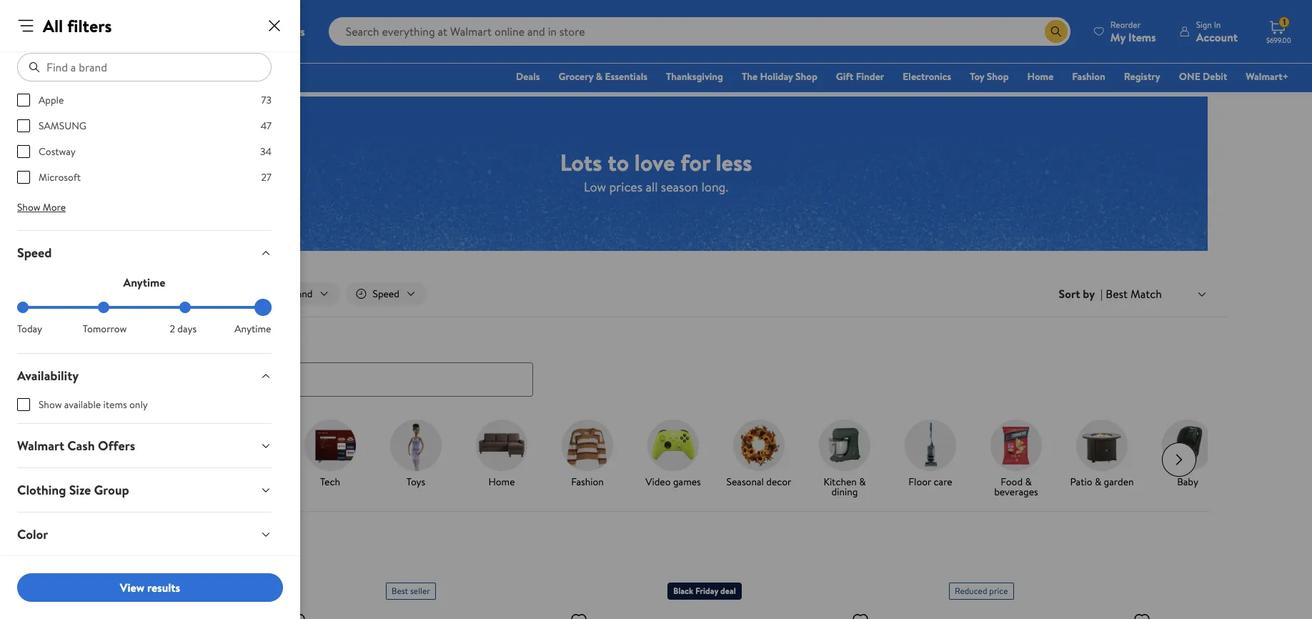 Task type: locate. For each thing, give the bounding box(es) containing it.
show for show available items only
[[39, 398, 62, 412]]

brand group
[[17, 93, 272, 196]]

None radio
[[179, 302, 191, 313]]

friday for apple watch series 9 gps 41mm midnight aluminum case with midnight sport band - s/m image
[[132, 585, 155, 597]]

2 deal from the left
[[721, 585, 736, 597]]

None range field
[[17, 306, 272, 309]]

black friday deals image
[[133, 419, 184, 471]]

all
[[43, 14, 63, 38], [129, 287, 140, 301]]

floorcare image
[[905, 419, 957, 471]]

1 horizontal spatial home link
[[1021, 69, 1060, 84]]

prices
[[610, 178, 643, 196]]

filters inside button
[[142, 287, 168, 301]]

Search in deals search field
[[102, 362, 533, 397]]

deal for apple watch series 9 gps 41mm midnight aluminum case with midnight sport band - s/m image
[[157, 585, 173, 597]]

1 horizontal spatial anytime
[[235, 322, 271, 336]]

deals left preview
[[129, 484, 152, 499]]

Find a brand search field
[[17, 53, 272, 82]]

2 horizontal spatial black
[[673, 585, 694, 597]]

availability button
[[6, 354, 283, 398]]

0 vertical spatial anytime
[[123, 275, 165, 290]]

walmart+
[[1246, 69, 1289, 84]]

shop inside toy shop link
[[987, 69, 1009, 84]]

debit
[[1203, 69, 1228, 84]]

0 horizontal spatial home
[[489, 474, 515, 489]]

1 horizontal spatial friday
[[158, 474, 185, 489]]

walmart
[[17, 437, 64, 455]]

friday down black friday deals 'image' at the bottom left of the page
[[158, 474, 185, 489]]

shop inside the holiday shop "link"
[[796, 69, 818, 84]]

color button
[[6, 513, 283, 556]]

2 black friday deal from the left
[[673, 585, 736, 597]]

shop right toy
[[987, 69, 1009, 84]]

tomorrow
[[83, 322, 127, 336]]

0 horizontal spatial deal
[[157, 585, 173, 597]]

flash deals link
[[207, 419, 282, 489]]

0 vertical spatial show
[[17, 200, 40, 214]]

speed
[[17, 244, 52, 262]]

patio & garden image
[[1077, 419, 1128, 471]]

view results button
[[17, 573, 283, 602]]

microsoft
[[39, 170, 81, 184]]

None checkbox
[[17, 94, 30, 107], [17, 119, 30, 132], [17, 145, 30, 158], [17, 171, 30, 184], [17, 94, 30, 107], [17, 119, 30, 132], [17, 145, 30, 158], [17, 171, 30, 184]]

flash deals image
[[219, 419, 270, 471]]

0 horizontal spatial all filters
[[43, 14, 112, 38]]

home image
[[476, 419, 528, 471]]

0 horizontal spatial fashion
[[571, 474, 604, 489]]

0 vertical spatial home
[[1028, 69, 1054, 84]]

0 horizontal spatial filters
[[67, 14, 112, 38]]

games
[[673, 474, 701, 489]]

sign in to add to favorites list, playstation 5 disc console - marvel's spider-man 2 bundle image
[[852, 611, 869, 619]]

1 horizontal spatial fashion
[[1073, 69, 1106, 84]]

friday
[[158, 474, 185, 489], [132, 585, 155, 597], [696, 585, 719, 597]]

sort and filter section element
[[84, 271, 1228, 317]]

clothing
[[17, 481, 66, 499]]

0 vertical spatial all filters
[[43, 14, 112, 38]]

Deals search field
[[84, 333, 1228, 397]]

1 vertical spatial show
[[39, 398, 62, 412]]

home down home image
[[489, 474, 515, 489]]

kitchen and dining image
[[819, 419, 871, 471]]

reduced
[[955, 585, 988, 597]]

0 horizontal spatial shop
[[796, 69, 818, 84]]

filters up find a brand search box
[[67, 14, 112, 38]]

black friday deal up playstation 5 disc console - marvel's spider-man 2 bundle image
[[673, 585, 736, 597]]

shop right holiday
[[796, 69, 818, 84]]

friday inside black friday deals preview
[[158, 474, 185, 489]]

thanksgiving
[[666, 69, 724, 84]]

seasonal decor image
[[734, 419, 785, 471]]

toys
[[407, 474, 426, 489]]

& inside food & beverages
[[1026, 474, 1032, 489]]

patio & garden
[[1071, 474, 1134, 489]]

garden
[[1104, 474, 1134, 489]]

apple
[[39, 93, 64, 107]]

1 horizontal spatial black friday deal
[[673, 585, 736, 597]]

0 vertical spatial fashion link
[[1066, 69, 1112, 84]]

grocery & essentials link
[[552, 69, 654, 84]]

deal down price when purchased online
[[157, 585, 173, 597]]

when
[[130, 564, 156, 580]]

deals inside search field
[[102, 333, 132, 351]]

1 horizontal spatial shop
[[987, 69, 1009, 84]]

1 horizontal spatial deal
[[721, 585, 736, 597]]

home
[[1028, 69, 1054, 84], [489, 474, 515, 489]]

27
[[261, 170, 272, 184]]

filters inside dialog
[[67, 14, 112, 38]]

2 days
[[170, 322, 197, 336]]

legal information image
[[248, 566, 259, 577]]

video games image
[[648, 419, 699, 471]]

shop
[[796, 69, 818, 84], [987, 69, 1009, 84]]

black friday deal down when at the bottom left
[[110, 585, 173, 597]]

& right grocery
[[596, 69, 603, 84]]

|
[[1101, 286, 1103, 302]]

playstation 5 disc console - marvel's spider-man 2 bundle image
[[668, 605, 875, 619]]

food & beverages image
[[991, 419, 1042, 471]]

show left more
[[17, 200, 40, 214]]

walmart cash offers button
[[6, 424, 283, 468]]

0 horizontal spatial home link
[[465, 419, 539, 489]]

home right toy shop
[[1028, 69, 1054, 84]]

by
[[1083, 286, 1095, 302]]

flash
[[220, 474, 242, 489]]

show
[[17, 200, 40, 214], [39, 398, 62, 412]]

2 horizontal spatial friday
[[696, 585, 719, 597]]

best seller
[[392, 585, 430, 597]]

long.
[[702, 178, 729, 196]]

0 vertical spatial all
[[43, 14, 63, 38]]

1 vertical spatial all filters
[[129, 287, 168, 301]]

season
[[661, 178, 699, 196]]

patio & garden link
[[1065, 419, 1140, 489]]

1 horizontal spatial black
[[133, 474, 156, 489]]

0 horizontal spatial all
[[43, 14, 63, 38]]

lots to love for less. low prices all season long. image
[[104, 96, 1208, 251]]

video
[[646, 474, 671, 489]]

1 vertical spatial fashion link
[[551, 419, 625, 489]]

1 black friday deal from the left
[[110, 585, 173, 597]]

filters up how fast do you want your order? option group
[[142, 287, 168, 301]]

show right show available items only option on the left bottom of the page
[[39, 398, 62, 412]]

0 horizontal spatial friday
[[132, 585, 155, 597]]

clothing size group
[[17, 481, 129, 499]]

1 vertical spatial anytime
[[235, 322, 271, 336]]

show inside button
[[17, 200, 40, 214]]

toy shop link
[[964, 69, 1016, 84]]

black for playstation 5 disc console - marvel's spider-man 2 bundle image
[[673, 585, 694, 597]]

all
[[646, 178, 658, 196]]

deal
[[157, 585, 173, 597], [721, 585, 736, 597]]

love
[[635, 146, 675, 178]]

toy shop
[[970, 69, 1009, 84]]

1 horizontal spatial filters
[[142, 287, 168, 301]]

deals right the flash
[[245, 474, 269, 489]]

black
[[133, 474, 156, 489], [110, 585, 130, 597], [673, 585, 694, 597]]

registry
[[1124, 69, 1161, 84]]

black friday deals preview link
[[122, 419, 196, 499]]

food
[[1001, 474, 1023, 489]]

close panel image
[[266, 17, 283, 34]]

video games
[[646, 474, 701, 489]]

1 vertical spatial filters
[[142, 287, 168, 301]]

lots to love for less low prices all season long.
[[560, 146, 752, 196]]

show available items only
[[39, 398, 148, 412]]

group
[[94, 481, 129, 499]]

availability
[[17, 367, 79, 385]]

decor
[[767, 474, 792, 489]]

one
[[1179, 69, 1201, 84]]

floor care link
[[894, 419, 968, 489]]

& right food at the bottom right of the page
[[1026, 474, 1032, 489]]

floor care
[[909, 474, 953, 489]]

0 horizontal spatial black
[[110, 585, 130, 597]]

anytime down anytime option
[[235, 322, 271, 336]]

black for apple watch series 9 gps 41mm midnight aluminum case with midnight sport band - s/m image
[[110, 585, 130, 597]]

73
[[261, 93, 272, 107]]

1 vertical spatial fashion
[[571, 474, 604, 489]]

& for garden
[[1095, 474, 1102, 489]]

deals link
[[510, 69, 547, 84]]

essentials
[[605, 69, 648, 84]]

47
[[261, 119, 272, 133]]

anytime
[[123, 275, 165, 290], [235, 322, 271, 336]]

0 horizontal spatial black friday deal
[[110, 585, 173, 597]]

tech
[[320, 474, 340, 489]]

Show available items only checkbox
[[17, 398, 30, 411]]

deal up playstation 5 disc console - marvel's spider-man 2 bundle image
[[721, 585, 736, 597]]

lots
[[560, 146, 602, 178]]

online
[[212, 564, 242, 580]]

& right patio on the bottom right of page
[[1095, 474, 1102, 489]]

&
[[596, 69, 603, 84], [860, 474, 866, 489], [1026, 474, 1032, 489], [1095, 474, 1102, 489]]

deals down tomorrow option
[[102, 333, 132, 351]]

1 horizontal spatial home
[[1028, 69, 1054, 84]]

2 shop from the left
[[987, 69, 1009, 84]]

anytime up how fast do you want your order? option group
[[123, 275, 165, 290]]

all filters
[[43, 14, 112, 38], [129, 287, 168, 301]]

samsung
[[39, 119, 87, 133]]

1 horizontal spatial all
[[129, 287, 140, 301]]

only
[[129, 398, 148, 412]]

1 deal from the left
[[157, 585, 173, 597]]

fashion left registry link
[[1073, 69, 1106, 84]]

friday down when at the bottom left
[[132, 585, 155, 597]]

friday up playstation 5 disc console - marvel's spider-man 2 bundle image
[[696, 585, 719, 597]]

baby link
[[1151, 419, 1225, 489]]

price when purchased online
[[102, 564, 242, 580]]

0 vertical spatial fashion
[[1073, 69, 1106, 84]]

1 vertical spatial home
[[489, 474, 515, 489]]

1 shop from the left
[[796, 69, 818, 84]]

all inside button
[[129, 287, 140, 301]]

deals
[[516, 69, 540, 84], [102, 333, 132, 351], [245, 474, 269, 489], [129, 484, 152, 499]]

& inside kitchen & dining
[[860, 474, 866, 489]]

0 vertical spatial home link
[[1021, 69, 1060, 84]]

0 vertical spatial filters
[[67, 14, 112, 38]]

& right dining
[[860, 474, 866, 489]]

1 horizontal spatial all filters
[[129, 287, 168, 301]]

fashion down fashion image
[[571, 474, 604, 489]]

Walmart Site-Wide search field
[[329, 17, 1071, 46]]

1 vertical spatial all
[[129, 287, 140, 301]]



Task type: vqa. For each thing, say whether or not it's contained in the screenshot.
Electronics
yes



Task type: describe. For each thing, give the bounding box(es) containing it.
the holiday shop
[[742, 69, 818, 84]]

walmart image
[[23, 20, 116, 43]]

toy
[[970, 69, 985, 84]]

patio
[[1071, 474, 1093, 489]]

kitchen & dining
[[824, 474, 866, 499]]

view results
[[120, 580, 180, 595]]

Search search field
[[329, 17, 1071, 46]]

days
[[178, 322, 197, 336]]

sign in to add to favorites list, apple watch series 9 gps 41mm midnight aluminum case with midnight sport band - s/m image
[[289, 611, 306, 619]]

show more
[[17, 200, 66, 214]]

all inside dialog
[[43, 14, 63, 38]]

show more button
[[6, 196, 77, 219]]

friday for playstation 5 disc console - marvel's spider-man 2 bundle image
[[696, 585, 719, 597]]

none range field inside all filters dialog
[[17, 306, 272, 309]]

reduced price
[[955, 585, 1008, 597]]

1 horizontal spatial fashion link
[[1066, 69, 1112, 84]]

black inside black friday deals preview
[[133, 474, 156, 489]]

less
[[716, 146, 752, 178]]

results
[[147, 580, 180, 595]]

grocery & essentials
[[559, 69, 648, 84]]

& for dining
[[860, 474, 866, 489]]

the holiday shop link
[[736, 69, 824, 84]]

all filters inside all filters dialog
[[43, 14, 112, 38]]

all filters button
[[102, 282, 184, 305]]

2
[[170, 322, 175, 336]]

Today radio
[[17, 302, 29, 313]]

toys image
[[390, 419, 442, 471]]

sign in to add to favorites list, saluspa 77" x 26" hollywood 240 gal. inflatable hot tub with led lights, 104f max temperature image
[[571, 611, 588, 619]]

the
[[742, 69, 758, 84]]

sort
[[1059, 286, 1081, 302]]

view
[[120, 580, 144, 595]]

0 horizontal spatial anytime
[[123, 275, 165, 290]]

deal for playstation 5 disc console - marvel's spider-man 2 bundle image
[[721, 585, 736, 597]]

food & beverages link
[[979, 419, 1054, 499]]

tech image
[[305, 419, 356, 471]]

grocery
[[559, 69, 594, 84]]

sort by |
[[1059, 286, 1103, 302]]

today
[[17, 322, 42, 336]]

color
[[17, 525, 48, 543]]

walmart+ link
[[1240, 69, 1295, 84]]

video games link
[[636, 419, 711, 489]]

deals inside black friday deals preview
[[129, 484, 152, 499]]

0 horizontal spatial fashion link
[[551, 419, 625, 489]]

for
[[681, 146, 710, 178]]

seasonal decor link
[[722, 419, 796, 489]]

Tomorrow radio
[[98, 302, 110, 313]]

apple watch series 9 gps 41mm midnight aluminum case with midnight sport band - s/m image
[[104, 605, 312, 619]]

seasonal decor
[[727, 474, 792, 489]]

anytime inside how fast do you want your order? option group
[[235, 322, 271, 336]]

one debit link
[[1173, 69, 1234, 84]]

food & beverages
[[995, 474, 1039, 499]]

saluspa 77" x 26" hollywood 240 gal. inflatable hot tub with led lights, 104f max temperature image
[[386, 605, 593, 619]]

gift finder link
[[830, 69, 891, 84]]

black friday deal for playstation 5 disc console - marvel's spider-man 2 bundle image
[[673, 585, 736, 597]]

speed button
[[6, 231, 283, 275]]

best
[[392, 585, 408, 597]]

tech link
[[293, 419, 367, 489]]

holiday
[[760, 69, 793, 84]]

gift
[[836, 69, 854, 84]]

black friday deals preview
[[129, 474, 189, 499]]

kitchen & dining link
[[808, 419, 882, 499]]

kitchen
[[824, 474, 857, 489]]

baby
[[1178, 474, 1199, 489]]

clothing size group button
[[6, 468, 283, 512]]

low
[[584, 178, 606, 196]]

how fast do you want your order? option group
[[17, 302, 272, 336]]

walmart cash offers
[[17, 437, 135, 455]]

flash deals
[[220, 474, 269, 489]]

fashion image
[[562, 419, 613, 471]]

deals left grocery
[[516, 69, 540, 84]]

black friday deal for apple watch series 9 gps 41mm midnight aluminum case with midnight sport band - s/m image
[[110, 585, 173, 597]]

baby image
[[1163, 419, 1214, 471]]

all filters inside all filters button
[[129, 287, 168, 301]]

kalorik maxx 26 quart air fryer oven, stainless steel, a large chicken, 26-quart capacity image
[[949, 605, 1157, 619]]

sign in to add to favorites list, kalorik maxx 26 quart air fryer oven, stainless steel, a large chicken, 26-quart capacity image
[[1134, 611, 1151, 619]]

Anytime radio
[[260, 302, 272, 313]]

sponsored
[[1172, 50, 1211, 63]]

beverages
[[995, 484, 1039, 499]]

preview
[[155, 484, 189, 499]]

more
[[43, 200, 66, 214]]

show for show more
[[17, 200, 40, 214]]

seasonal
[[727, 474, 764, 489]]

price
[[102, 564, 127, 580]]

$699.00
[[1267, 35, 1292, 45]]

seller
[[410, 585, 430, 597]]

electronics link
[[897, 69, 958, 84]]

all filters dialog
[[0, 0, 300, 619]]

finder
[[856, 69, 885, 84]]

next slide for chipmodulewithimages list image
[[1163, 442, 1197, 477]]

1 vertical spatial home link
[[465, 419, 539, 489]]

& for beverages
[[1026, 474, 1032, 489]]

offers
[[98, 437, 135, 455]]

& for essentials
[[596, 69, 603, 84]]

cash
[[67, 437, 95, 455]]

available
[[64, 398, 101, 412]]

1
[[1284, 16, 1287, 28]]

to
[[608, 146, 629, 178]]

purchased
[[159, 564, 209, 580]]

toys link
[[379, 419, 453, 489]]

1 $699.00
[[1267, 16, 1292, 45]]

dining
[[832, 484, 858, 499]]



